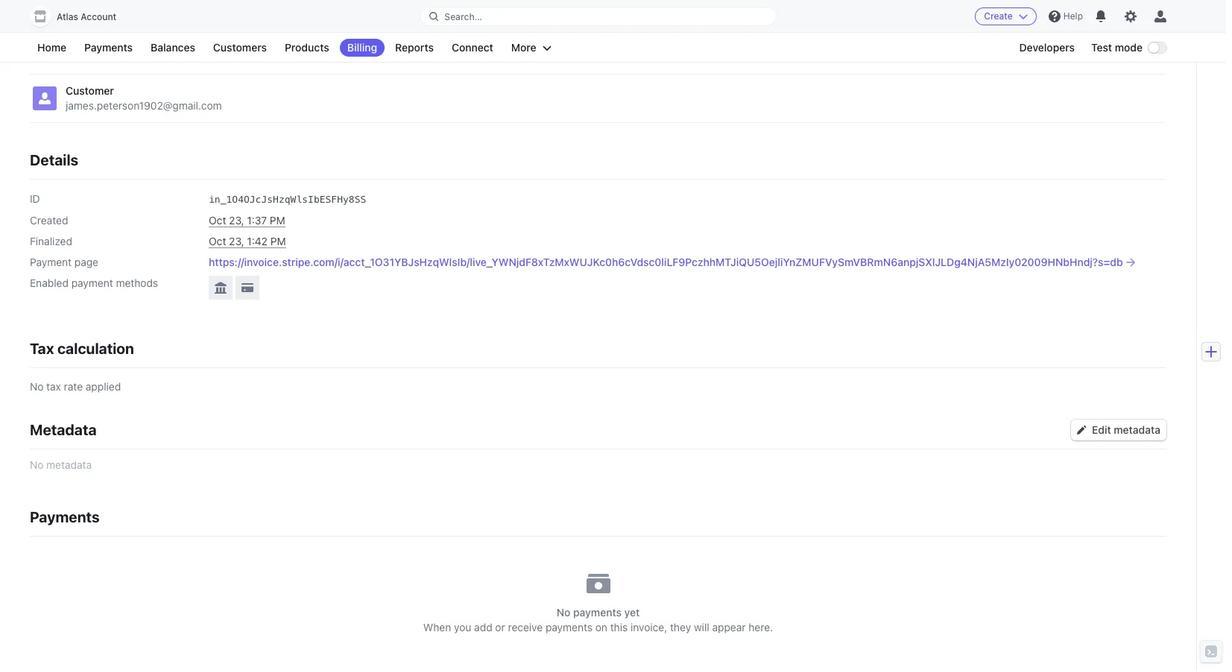 Task type: locate. For each thing, give the bounding box(es) containing it.
tax calculation
[[30, 340, 134, 358]]

invoice,
[[631, 622, 668, 634]]

23,
[[229, 214, 244, 227], [229, 235, 244, 248]]

oct down "oct 23, 1:37 pm" button
[[209, 235, 226, 248]]

23, left 1:37
[[229, 214, 244, 227]]

23, left 1:42
[[229, 235, 244, 248]]

developers link
[[1013, 39, 1083, 57]]

developers
[[1020, 41, 1076, 54]]

methods
[[116, 277, 158, 290]]

1 vertical spatial pm
[[271, 235, 286, 248]]

payments down account
[[84, 41, 133, 54]]

1 horizontal spatial metadata
[[1115, 424, 1161, 437]]

receive
[[508, 622, 543, 634]]

oct
[[209, 214, 226, 227], [209, 235, 226, 248]]

appear
[[713, 622, 746, 634]]

2 oct from the top
[[209, 235, 226, 248]]

payments link
[[77, 39, 140, 57]]

payments up on
[[574, 607, 622, 619]]

details
[[30, 152, 78, 169]]

payments down no metadata
[[30, 509, 100, 526]]

1 vertical spatial metadata
[[46, 459, 92, 472]]

balances link
[[143, 39, 203, 57]]

payments
[[574, 607, 622, 619], [546, 622, 593, 634]]

pm right 1:42
[[271, 235, 286, 248]]

payment
[[71, 277, 113, 290]]

you
[[454, 622, 472, 634]]

metadata inside edit metadata button
[[1115, 424, 1161, 437]]

oct 23, 1:42 pm button
[[209, 234, 286, 249]]

test mode
[[1092, 41, 1143, 54]]

0 horizontal spatial metadata
[[46, 459, 92, 472]]

2 vertical spatial no
[[557, 607, 571, 619]]

metadata for no metadata
[[46, 459, 92, 472]]

tax
[[46, 381, 61, 393]]

0 vertical spatial no
[[30, 381, 44, 393]]

0 vertical spatial oct
[[209, 214, 226, 227]]

1 vertical spatial no
[[30, 459, 44, 472]]

1 vertical spatial payments
[[546, 622, 593, 634]]

1:42
[[247, 235, 268, 248]]

add
[[475, 622, 493, 634]]

enabled payment methods
[[30, 277, 158, 290]]

0 vertical spatial payments
[[84, 41, 133, 54]]

calculation
[[57, 340, 134, 358]]

metadata
[[1115, 424, 1161, 437], [46, 459, 92, 472]]

1 vertical spatial 23,
[[229, 235, 244, 248]]

page
[[74, 256, 98, 269]]

mode
[[1116, 41, 1143, 54]]

edit metadata button
[[1072, 420, 1167, 441]]

pm right 1:37
[[270, 214, 286, 227]]

oct up oct 23, 1:42 pm
[[209, 214, 226, 227]]

no for no tax rate applied
[[30, 381, 44, 393]]

pm
[[270, 214, 286, 227], [271, 235, 286, 248]]

0 vertical spatial 23,
[[229, 214, 244, 227]]

metadata down metadata
[[46, 459, 92, 472]]

payments inside payments link
[[84, 41, 133, 54]]

1 vertical spatial payments
[[30, 509, 100, 526]]

here.
[[749, 622, 774, 634]]

svg image
[[1078, 426, 1087, 435]]

home
[[37, 41, 66, 54]]

metadata right edit
[[1115, 424, 1161, 437]]

payments
[[84, 41, 133, 54], [30, 509, 100, 526]]

enabled
[[30, 277, 69, 290]]

reports
[[395, 41, 434, 54]]

rate
[[64, 381, 83, 393]]

tax
[[30, 340, 54, 358]]

atlas account button
[[30, 6, 131, 27]]

payments left on
[[546, 622, 593, 634]]

when
[[424, 622, 451, 634]]

help
[[1064, 10, 1084, 22]]

2 23, from the top
[[229, 235, 244, 248]]

no
[[30, 381, 44, 393], [30, 459, 44, 472], [557, 607, 571, 619]]

1 oct from the top
[[209, 214, 226, 227]]

0 vertical spatial pm
[[270, 214, 286, 227]]

1 vertical spatial oct
[[209, 235, 226, 248]]

connect link
[[445, 39, 501, 57]]

1 23, from the top
[[229, 214, 244, 227]]

oct for oct 23, 1:42 pm
[[209, 235, 226, 248]]

billing link
[[340, 39, 385, 57]]

0 vertical spatial metadata
[[1115, 424, 1161, 437]]

1:37
[[247, 214, 267, 227]]

james.peterson1902@gmail.com
[[66, 99, 222, 112]]

customer
[[66, 85, 114, 97]]

create
[[985, 10, 1014, 22]]

created
[[30, 214, 68, 227]]



Task type: vqa. For each thing, say whether or not it's contained in the screenshot.
"Finalized"
yes



Task type: describe. For each thing, give the bounding box(es) containing it.
customers
[[213, 41, 267, 54]]

no metadata
[[30, 459, 92, 472]]

oct 23, 1:37 pm
[[209, 214, 286, 227]]

atlas account
[[57, 11, 116, 22]]

metadata for edit metadata
[[1115, 424, 1161, 437]]

edit metadata
[[1093, 424, 1161, 437]]

oct for oct 23, 1:37 pm
[[209, 214, 226, 227]]

more
[[512, 41, 537, 54]]

connections
[[30, 47, 119, 64]]

customer james.peterson1902@gmail.com
[[66, 85, 222, 112]]

oct 23, 1:42 pm
[[209, 235, 286, 248]]

on
[[596, 622, 608, 634]]

yet
[[625, 607, 640, 619]]

search…
[[445, 11, 483, 22]]

products link
[[277, 39, 337, 57]]

pm for oct 23, 1:42 pm
[[271, 235, 286, 248]]

test
[[1092, 41, 1113, 54]]

https://invoice.stripe.com/i/acct_1o31ybjshzqwlsib/live_ywnjdf8xtzmxwujkc0h6cvdsc0lilf9pczhhmtjiqu5oejliynzmufvysmvbrmn6anpjsxljldg4nja5mziy02009hnbhndj?s=db
[[209, 256, 1124, 269]]

finalized
[[30, 235, 72, 248]]

billing
[[347, 41, 377, 54]]

reports link
[[388, 39, 442, 57]]

they
[[671, 622, 692, 634]]

in_1o4ojcjshzqwlsibesfhy8ss
[[209, 194, 366, 205]]

or
[[496, 622, 506, 634]]

23, for 1:37
[[229, 214, 244, 227]]

payment page
[[30, 256, 98, 269]]

applied
[[86, 381, 121, 393]]

edit
[[1093, 424, 1112, 437]]

products
[[285, 41, 329, 54]]

payment
[[30, 256, 72, 269]]

Search… text field
[[421, 7, 776, 26]]

no tax rate applied
[[30, 381, 121, 393]]

connect
[[452, 41, 494, 54]]

balances
[[151, 41, 195, 54]]

metadata
[[30, 422, 97, 439]]

home link
[[30, 39, 74, 57]]

customers link
[[206, 39, 274, 57]]

help button
[[1043, 4, 1090, 28]]

no inside "no payments yet when you add or receive payments on this invoice, they will appear here."
[[557, 607, 571, 619]]

no payments yet when you add or receive payments on this invoice, they will appear here.
[[424, 607, 774, 634]]

notifications image
[[1096, 10, 1108, 22]]

atlas
[[57, 11, 78, 22]]

this
[[611, 622, 628, 634]]

id
[[30, 193, 40, 205]]

pm for oct 23, 1:37 pm
[[270, 214, 286, 227]]

https://invoice.stripe.com/i/acct_1o31ybjshzqwlsib/live_ywnjdf8xtzmxwujkc0h6cvdsc0lilf9pczhhmtjiqu5oejliynzmufvysmvbrmn6anpjsxljldg4nja5mziy02009hnbhndj?s=db link
[[209, 255, 1136, 270]]

23, for 1:42
[[229, 235, 244, 248]]

0 vertical spatial payments
[[574, 607, 622, 619]]

no for no metadata
[[30, 459, 44, 472]]

Search… search field
[[421, 7, 776, 26]]

more button
[[504, 39, 559, 57]]

will
[[694, 622, 710, 634]]

account
[[81, 11, 116, 22]]

create button
[[976, 7, 1037, 25]]

oct 23, 1:37 pm button
[[209, 214, 286, 229]]



